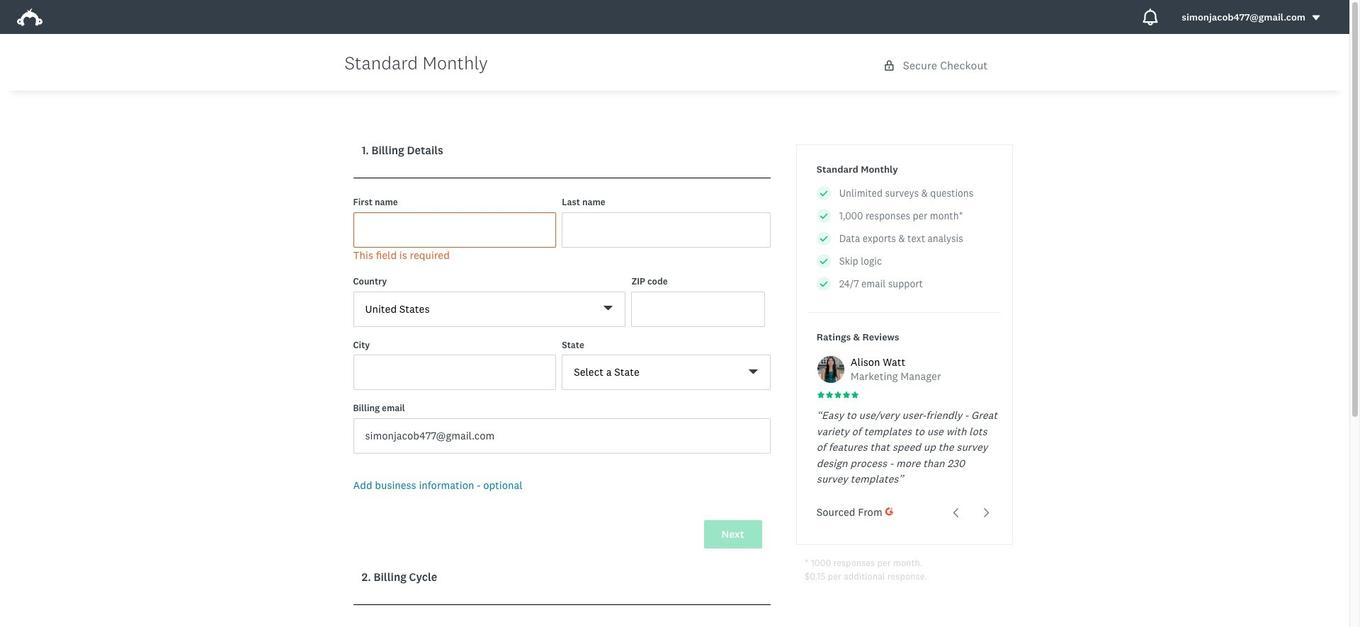 Task type: describe. For each thing, give the bounding box(es) containing it.
surveymonkey logo image
[[17, 9, 43, 26]]

chevronright image
[[982, 508, 992, 519]]

chevronleft image
[[951, 508, 962, 519]]



Task type: locate. For each thing, give the bounding box(es) containing it.
products icon image
[[1143, 9, 1160, 26]]

dropdown arrow image
[[1312, 13, 1322, 23]]

None text field
[[353, 418, 771, 454]]

None telephone field
[[632, 292, 765, 327]]

None text field
[[353, 212, 556, 248], [562, 212, 771, 248], [353, 355, 556, 390], [353, 212, 556, 248], [562, 212, 771, 248], [353, 355, 556, 390]]



Task type: vqa. For each thing, say whether or not it's contained in the screenshot.
the Dropdown arrow icon
yes



